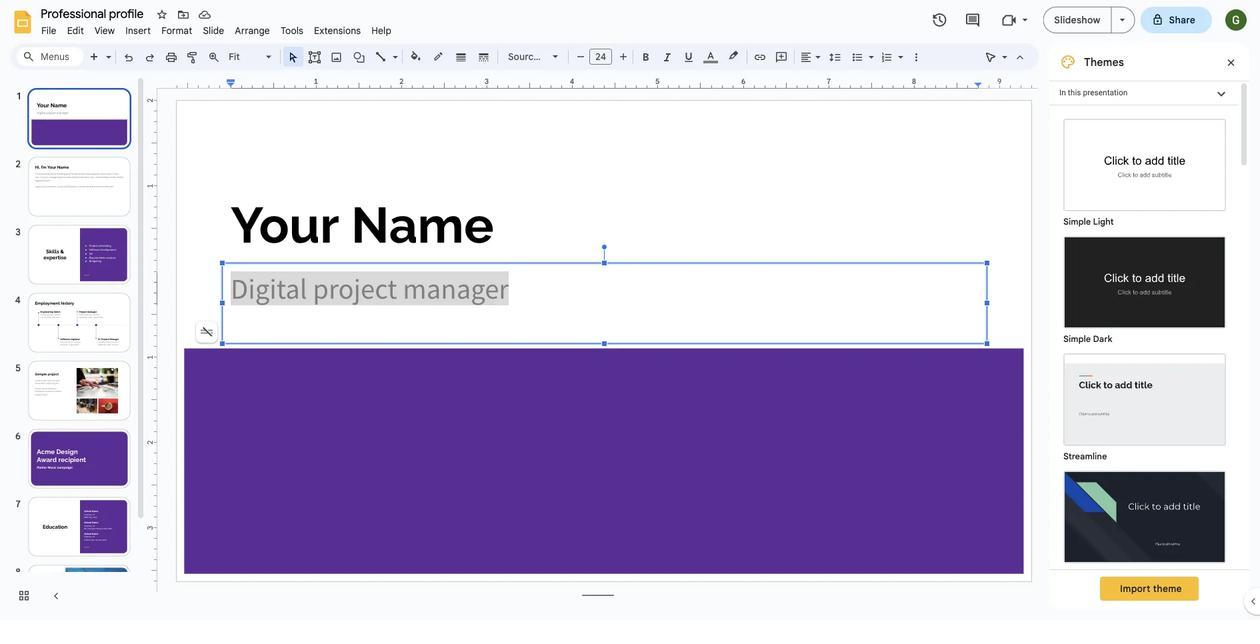 Task type: vqa. For each thing, say whether or not it's contained in the screenshot.
simple related to Simple Light
yes



Task type: describe. For each thing, give the bounding box(es) containing it.
Focus radio
[[1057, 464, 1233, 582]]

arrange menu item
[[230, 23, 275, 38]]

mode and view toolbar
[[980, 43, 1031, 70]]

light
[[1093, 216, 1114, 227]]

extensions
[[314, 25, 361, 36]]

simple dark
[[1064, 334, 1113, 344]]

insert image image
[[329, 47, 344, 66]]

border dash option
[[477, 47, 492, 66]]

edit menu item
[[62, 23, 89, 38]]

highlight color image
[[726, 47, 741, 63]]

share button
[[1141, 7, 1212, 33]]

menu bar inside menu bar banner
[[36, 17, 397, 39]]

themes section
[[1050, 43, 1250, 620]]

in this presentation tab
[[1050, 81, 1239, 105]]

main toolbar
[[83, 0, 927, 517]]

Zoom field
[[225, 47, 277, 67]]

format
[[162, 25, 192, 36]]

new slide with layout image
[[103, 48, 111, 53]]

Font size text field
[[590, 49, 612, 65]]

themes
[[1084, 55, 1124, 69]]

option group inside the themes section
[[1050, 105, 1239, 620]]

text color image
[[704, 47, 718, 63]]

simple for simple light
[[1064, 216, 1091, 227]]

source
[[508, 51, 539, 62]]

share
[[1169, 14, 1196, 26]]

source sans pro
[[508, 51, 580, 62]]

Font size field
[[590, 49, 618, 68]]

tools
[[281, 25, 304, 36]]

dark
[[1093, 334, 1113, 344]]

file
[[41, 25, 56, 36]]

Streamline radio
[[1057, 347, 1233, 464]]

simple for simple dark
[[1064, 334, 1091, 344]]

border weight option
[[454, 47, 469, 66]]

streamline
[[1064, 451, 1107, 462]]

border color: transparent image
[[431, 47, 446, 65]]

sans
[[541, 51, 562, 62]]

menu bar banner
[[0, 0, 1260, 620]]

slide menu item
[[198, 23, 230, 38]]

help menu item
[[366, 23, 397, 38]]



Task type: locate. For each thing, give the bounding box(es) containing it.
in
[[1060, 88, 1066, 97]]

option
[[196, 321, 217, 343]]

import
[[1120, 583, 1151, 595]]

navigation
[[0, 75, 147, 620]]

focus image
[[1065, 472, 1225, 562]]

2
[[146, 99, 155, 103]]

this
[[1068, 88, 1081, 97]]

import theme button
[[1100, 577, 1199, 601]]

theme
[[1153, 583, 1182, 595]]

edit
[[67, 25, 84, 36]]

view
[[95, 25, 115, 36]]

1 simple from the top
[[1064, 216, 1091, 227]]

extensions menu item
[[309, 23, 366, 38]]

view menu item
[[89, 23, 120, 38]]

Rename text field
[[36, 5, 151, 21]]

simple
[[1064, 216, 1091, 227], [1064, 334, 1091, 344]]

presentation options image
[[1120, 19, 1125, 21]]

themes application
[[0, 0, 1260, 620]]

fill color: transparent image
[[408, 47, 424, 65]]

line & paragraph spacing image
[[828, 47, 843, 66]]

menu bar
[[36, 17, 397, 39]]

file menu item
[[36, 23, 62, 38]]

font list. source sans pro selected. option
[[508, 47, 580, 66]]

left margin image
[[177, 78, 235, 88]]

option group containing simple light
[[1050, 105, 1239, 620]]

2 simple from the top
[[1064, 334, 1091, 344]]

insert menu item
[[120, 23, 156, 38]]

simple light
[[1064, 216, 1114, 227]]

right margin image
[[975, 78, 1032, 88]]

Menus field
[[17, 47, 83, 66]]

import theme
[[1120, 583, 1182, 595]]

1 vertical spatial simple
[[1064, 334, 1091, 344]]

simple left light
[[1064, 216, 1091, 227]]

slideshow button
[[1043, 7, 1112, 33]]

Zoom text field
[[227, 47, 264, 66]]

option group
[[1050, 105, 1239, 620]]

do not autofit image
[[197, 323, 216, 341]]

Star checkbox
[[153, 5, 171, 24]]

presentation
[[1083, 88, 1128, 97]]

navigation inside themes application
[[0, 75, 147, 620]]

menu bar containing file
[[36, 17, 397, 39]]

0 vertical spatial simple
[[1064, 216, 1091, 227]]

help
[[372, 25, 392, 36]]

Simple Light radio
[[1057, 112, 1233, 620]]

in this presentation
[[1060, 88, 1128, 97]]

arrange
[[235, 25, 270, 36]]

tools menu item
[[275, 23, 309, 38]]

pro
[[565, 51, 580, 62]]

insert
[[126, 25, 151, 36]]

simple left dark
[[1064, 334, 1091, 344]]

Simple Dark radio
[[1057, 229, 1233, 347]]

shape image
[[352, 47, 367, 66]]

slide
[[203, 25, 224, 36]]

slideshow
[[1055, 14, 1101, 26]]

format menu item
[[156, 23, 198, 38]]



